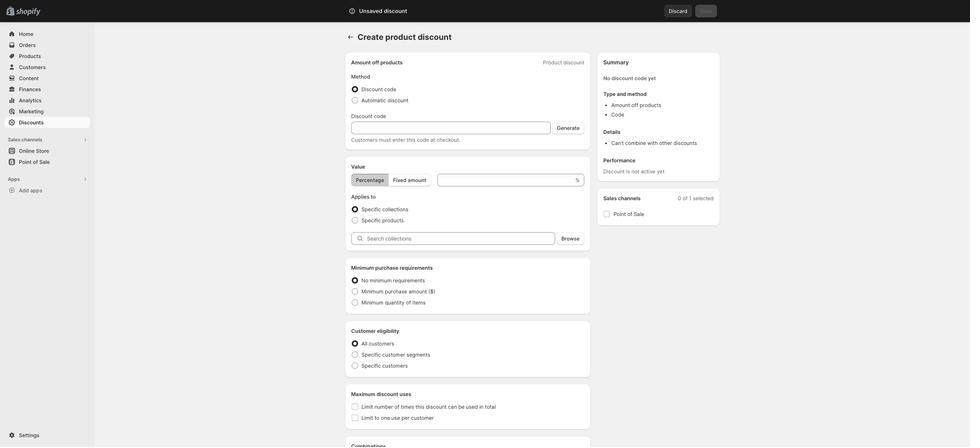 Task type: vqa. For each thing, say whether or not it's contained in the screenshot.
Limit number of times this discount can be used in total
yes



Task type: locate. For each thing, give the bounding box(es) containing it.
customers
[[19, 64, 46, 70], [351, 137, 378, 143]]

of
[[33, 159, 38, 165], [683, 195, 688, 201], [628, 211, 633, 217], [406, 299, 411, 306], [395, 404, 400, 410]]

products down method
[[640, 102, 662, 108]]

%
[[576, 177, 580, 183]]

analytics
[[19, 97, 42, 104]]

specific for specific customer segments
[[362, 352, 381, 358]]

off down method
[[632, 102, 639, 108]]

limit left one
[[362, 415, 373, 421]]

per
[[402, 415, 410, 421]]

0 vertical spatial requirements
[[400, 265, 433, 271]]

0 vertical spatial no
[[604, 75, 611, 81]]

customers
[[369, 341, 395, 347], [383, 363, 408, 369]]

specific for specific collections
[[362, 206, 381, 213]]

point of sale link
[[5, 156, 90, 168]]

products
[[19, 53, 41, 59]]

minimum down minimum
[[362, 288, 384, 295]]

discount right "unsaved"
[[384, 8, 407, 14]]

limit to one use per customer
[[362, 415, 434, 421]]

limit number of times this discount can be used in total
[[362, 404, 496, 410]]

to
[[371, 194, 376, 200], [375, 415, 380, 421]]

with
[[648, 140, 658, 146]]

1 vertical spatial sale
[[634, 211, 645, 217]]

finances
[[19, 86, 41, 92]]

customer
[[351, 328, 376, 334]]

1 vertical spatial products
[[640, 102, 662, 108]]

0 horizontal spatial point of sale
[[19, 159, 50, 165]]

yet up amount off products code on the top right
[[649, 75, 656, 81]]

1 vertical spatial off
[[632, 102, 639, 108]]

0 vertical spatial amount
[[408, 177, 427, 183]]

to for limit
[[375, 415, 380, 421]]

no up "type"
[[604, 75, 611, 81]]

requirements
[[400, 265, 433, 271], [393, 277, 425, 284]]

0 vertical spatial sales channels
[[8, 137, 42, 143]]

purchase for amount
[[385, 288, 407, 295]]

unsaved discount
[[359, 8, 407, 14]]

products link
[[5, 51, 90, 62]]

1 horizontal spatial off
[[632, 102, 639, 108]]

discount up and
[[612, 75, 634, 81]]

online store button
[[0, 145, 95, 156]]

1 vertical spatial purchase
[[385, 288, 407, 295]]

no left minimum
[[362, 277, 369, 284]]

this right enter at the top
[[407, 137, 416, 143]]

sales channels down is
[[604, 195, 641, 201]]

fixed
[[393, 177, 407, 183]]

sale
[[39, 159, 50, 165], [634, 211, 645, 217]]

0 vertical spatial sale
[[39, 159, 50, 165]]

orders link
[[5, 40, 90, 51]]

2 vertical spatial discount
[[604, 168, 625, 175]]

sales channels
[[8, 137, 42, 143], [604, 195, 641, 201]]

minimum for minimum purchase requirements
[[351, 265, 374, 271]]

1 horizontal spatial point of sale
[[614, 211, 645, 217]]

0 vertical spatial to
[[371, 194, 376, 200]]

1 vertical spatial point
[[614, 211, 626, 217]]

off inside amount off products code
[[632, 102, 639, 108]]

0 horizontal spatial sale
[[39, 159, 50, 165]]

off down create
[[372, 59, 379, 66]]

customers down products
[[19, 64, 46, 70]]

2 vertical spatial minimum
[[362, 299, 384, 306]]

0 horizontal spatial sales
[[8, 137, 20, 143]]

minimum up minimum
[[351, 265, 374, 271]]

sales channels up online
[[8, 137, 42, 143]]

point of sale inside button
[[19, 159, 50, 165]]

add
[[19, 187, 29, 194]]

marketing link
[[5, 106, 90, 117]]

applies
[[351, 194, 370, 200]]

1 horizontal spatial yet
[[657, 168, 665, 175]]

discount for maximum discount uses
[[377, 391, 399, 397]]

code up method
[[635, 75, 647, 81]]

0 vertical spatial limit
[[362, 404, 373, 410]]

amount up 'code'
[[612, 102, 631, 108]]

1 vertical spatial limit
[[362, 415, 373, 421]]

customers down customer eligibility
[[369, 341, 395, 347]]

specific collections
[[362, 206, 409, 213]]

products down product on the left top of the page
[[381, 59, 403, 66]]

minimum
[[351, 265, 374, 271], [362, 288, 384, 295], [362, 299, 384, 306]]

limit down maximum
[[362, 404, 373, 410]]

used
[[466, 404, 478, 410]]

0 horizontal spatial sales channels
[[8, 137, 42, 143]]

customer
[[383, 352, 405, 358], [411, 415, 434, 421]]

selected
[[693, 195, 714, 201]]

1 horizontal spatial sales
[[604, 195, 617, 201]]

code
[[612, 111, 625, 118]]

maximum
[[351, 391, 376, 397]]

amount
[[408, 177, 427, 183], [409, 288, 427, 295]]

0 vertical spatial customers
[[19, 64, 46, 70]]

1 vertical spatial to
[[375, 415, 380, 421]]

0 vertical spatial point
[[19, 159, 32, 165]]

0 horizontal spatial channels
[[22, 137, 42, 143]]

discount code up automatic
[[362, 86, 397, 92]]

performance
[[604, 157, 636, 164]]

1 specific from the top
[[362, 206, 381, 213]]

limit for limit to one use per customer
[[362, 415, 373, 421]]

minimum for minimum quantity of items
[[362, 299, 384, 306]]

number
[[375, 404, 393, 410]]

amount for amount off products
[[351, 59, 371, 66]]

customers down the specific customer segments on the left of the page
[[383, 363, 408, 369]]

1 vertical spatial yet
[[657, 168, 665, 175]]

0 vertical spatial products
[[381, 59, 403, 66]]

3 specific from the top
[[362, 352, 381, 358]]

0 vertical spatial customers
[[369, 341, 395, 347]]

discount down automatic
[[351, 113, 373, 119]]

discount right product on the top right
[[564, 59, 585, 66]]

purchase up "quantity"
[[385, 288, 407, 295]]

0 vertical spatial point of sale
[[19, 159, 50, 165]]

off
[[372, 59, 379, 66], [632, 102, 639, 108]]

discount right automatic
[[388, 97, 409, 104]]

this right times
[[416, 404, 425, 410]]

can
[[448, 404, 457, 410]]

1 vertical spatial sales channels
[[604, 195, 641, 201]]

products for amount off products
[[381, 59, 403, 66]]

customer up specific customers in the bottom left of the page
[[383, 352, 405, 358]]

0 vertical spatial sales
[[8, 137, 20, 143]]

value
[[351, 164, 365, 170]]

1 vertical spatial no
[[362, 277, 369, 284]]

no discount code yet
[[604, 75, 656, 81]]

($)
[[429, 288, 436, 295]]

1 vertical spatial sales
[[604, 195, 617, 201]]

1 vertical spatial customer
[[411, 415, 434, 421]]

amount up method
[[351, 59, 371, 66]]

discount code
[[362, 86, 397, 92], [351, 113, 386, 119]]

1 vertical spatial customers
[[383, 363, 408, 369]]

method
[[628, 91, 647, 97]]

discount down performance
[[604, 168, 625, 175]]

point of sale
[[19, 159, 50, 165], [614, 211, 645, 217]]

1 horizontal spatial amount
[[612, 102, 631, 108]]

4 specific from the top
[[362, 363, 381, 369]]

add apps button
[[5, 185, 90, 196]]

create product discount
[[358, 32, 452, 42]]

0 vertical spatial purchase
[[376, 265, 399, 271]]

0 horizontal spatial amount
[[351, 59, 371, 66]]

channels down is
[[619, 195, 641, 201]]

products inside amount off products code
[[640, 102, 662, 108]]

discount
[[384, 8, 407, 14], [418, 32, 452, 42], [564, 59, 585, 66], [612, 75, 634, 81], [388, 97, 409, 104], [377, 391, 399, 397], [426, 404, 447, 410]]

1 vertical spatial minimum
[[362, 288, 384, 295]]

requirements up no minimum requirements
[[400, 265, 433, 271]]

1 horizontal spatial customers
[[351, 137, 378, 143]]

product
[[543, 59, 562, 66]]

0 horizontal spatial customer
[[383, 352, 405, 358]]

1 limit from the top
[[362, 404, 373, 410]]

apps button
[[5, 174, 90, 185]]

1 horizontal spatial sales channels
[[604, 195, 641, 201]]

2 specific from the top
[[362, 217, 381, 224]]

point inside button
[[19, 159, 32, 165]]

0 horizontal spatial no
[[362, 277, 369, 284]]

1 vertical spatial amount
[[612, 102, 631, 108]]

customers left the must
[[351, 137, 378, 143]]

amount right fixed
[[408, 177, 427, 183]]

purchase
[[376, 265, 399, 271], [385, 288, 407, 295]]

all customers
[[362, 341, 395, 347]]

products for amount off products code
[[640, 102, 662, 108]]

discount code down automatic
[[351, 113, 386, 119]]

1
[[690, 195, 692, 201]]

channels
[[22, 137, 42, 143], [619, 195, 641, 201]]

percentage button
[[351, 174, 389, 186]]

home link
[[5, 28, 90, 40]]

this
[[407, 137, 416, 143], [416, 404, 425, 410]]

amount up items on the left bottom
[[409, 288, 427, 295]]

specific products
[[362, 217, 404, 224]]

to left one
[[375, 415, 380, 421]]

discount is not active yet
[[604, 168, 665, 175]]

details
[[604, 129, 621, 135]]

0 vertical spatial off
[[372, 59, 379, 66]]

customers for all customers
[[369, 341, 395, 347]]

sales up online
[[8, 137, 20, 143]]

requirements up the minimum purchase amount ($)
[[393, 277, 425, 284]]

specific
[[362, 206, 381, 213], [362, 217, 381, 224], [362, 352, 381, 358], [362, 363, 381, 369]]

0 vertical spatial channels
[[22, 137, 42, 143]]

1 horizontal spatial no
[[604, 75, 611, 81]]

0 vertical spatial amount
[[351, 59, 371, 66]]

products down collections at top
[[383, 217, 404, 224]]

sales down 'discount is not active yet'
[[604, 195, 617, 201]]

customer down 'limit number of times this discount can be used in total'
[[411, 415, 434, 421]]

must
[[379, 137, 391, 143]]

discount up automatic
[[362, 86, 383, 92]]

0 vertical spatial discount code
[[362, 86, 397, 92]]

minimum
[[370, 277, 392, 284]]

other
[[660, 140, 673, 146]]

products
[[381, 59, 403, 66], [640, 102, 662, 108], [383, 217, 404, 224]]

0 horizontal spatial customers
[[19, 64, 46, 70]]

0 horizontal spatial point
[[19, 159, 32, 165]]

sales inside button
[[8, 137, 20, 143]]

0 vertical spatial minimum
[[351, 265, 374, 271]]

1 horizontal spatial channels
[[619, 195, 641, 201]]

generate
[[557, 125, 580, 131]]

amount inside amount off products code
[[612, 102, 631, 108]]

0 horizontal spatial yet
[[649, 75, 656, 81]]

online
[[19, 148, 35, 154]]

channels up online store
[[22, 137, 42, 143]]

of inside button
[[33, 159, 38, 165]]

yet right active
[[657, 168, 665, 175]]

to right applies
[[371, 194, 376, 200]]

code left at
[[417, 137, 429, 143]]

browse
[[562, 235, 580, 242]]

0 vertical spatial this
[[407, 137, 416, 143]]

purchase up minimum
[[376, 265, 399, 271]]

type
[[604, 91, 616, 97]]

1 vertical spatial customers
[[351, 137, 378, 143]]

purchase for requirements
[[376, 265, 399, 271]]

discount for no discount code yet
[[612, 75, 634, 81]]

applies to
[[351, 194, 376, 200]]

code down automatic discount
[[374, 113, 386, 119]]

minimum quantity of items
[[362, 299, 426, 306]]

2 limit from the top
[[362, 415, 373, 421]]

yet
[[649, 75, 656, 81], [657, 168, 665, 175]]

0 vertical spatial customer
[[383, 352, 405, 358]]

1 vertical spatial requirements
[[393, 277, 425, 284]]

minimum left "quantity"
[[362, 299, 384, 306]]

0 horizontal spatial off
[[372, 59, 379, 66]]

discount up 'number'
[[377, 391, 399, 397]]



Task type: describe. For each thing, give the bounding box(es) containing it.
total
[[485, 404, 496, 410]]

2 vertical spatial products
[[383, 217, 404, 224]]

create
[[358, 32, 384, 42]]

combine
[[626, 140, 646, 146]]

discount for unsaved discount
[[384, 8, 407, 14]]

product discount
[[543, 59, 585, 66]]

active
[[641, 168, 656, 175]]

orders
[[19, 42, 36, 48]]

customers for customers
[[19, 64, 46, 70]]

search button
[[371, 5, 600, 17]]

discount for product discount
[[564, 59, 585, 66]]

discount left the can on the left of page
[[426, 404, 447, 410]]

off for amount off products code
[[632, 102, 639, 108]]

home
[[19, 31, 33, 37]]

can't combine with other discounts
[[612, 140, 698, 146]]

shopify image
[[16, 8, 40, 16]]

no for no discount code yet
[[604, 75, 611, 81]]

0
[[679, 195, 682, 201]]

specific customers
[[362, 363, 408, 369]]

off for amount off products
[[372, 59, 379, 66]]

and
[[617, 91, 627, 97]]

channels inside button
[[22, 137, 42, 143]]

requirements for minimum purchase requirements
[[400, 265, 433, 271]]

automatic discount
[[362, 97, 409, 104]]

1 horizontal spatial customer
[[411, 415, 434, 421]]

customers must enter this code at checkout.
[[351, 137, 461, 143]]

amount off products code
[[612, 102, 662, 118]]

content
[[19, 75, 39, 81]]

0 of 1 selected
[[679, 195, 714, 201]]

amount for amount off products code
[[612, 102, 631, 108]]

percentage
[[356, 177, 384, 183]]

uses
[[400, 391, 412, 397]]

code up automatic discount
[[385, 86, 397, 92]]

automatic
[[362, 97, 386, 104]]

in
[[480, 404, 484, 410]]

analytics link
[[5, 95, 90, 106]]

apps
[[8, 176, 20, 182]]

sales channels inside button
[[8, 137, 42, 143]]

minimum purchase amount ($)
[[362, 288, 436, 295]]

at
[[431, 137, 435, 143]]

discount for automatic discount
[[388, 97, 409, 104]]

use
[[392, 415, 400, 421]]

customers for specific customers
[[383, 363, 408, 369]]

be
[[459, 404, 465, 410]]

fixed amount
[[393, 177, 427, 183]]

0 vertical spatial discount
[[362, 86, 383, 92]]

marketing
[[19, 108, 44, 115]]

Discount code text field
[[351, 122, 551, 134]]

specific for specific products
[[362, 217, 381, 224]]

one
[[381, 415, 390, 421]]

specific customer segments
[[362, 352, 431, 358]]

add apps
[[19, 187, 42, 194]]

specific for specific customers
[[362, 363, 381, 369]]

browse button
[[557, 232, 585, 245]]

discounts link
[[5, 117, 90, 128]]

store
[[36, 148, 49, 154]]

settings
[[19, 432, 39, 439]]

save button
[[696, 5, 717, 17]]

can't
[[612, 140, 624, 146]]

requirements for no minimum requirements
[[393, 277, 425, 284]]

content link
[[5, 73, 90, 84]]

finances link
[[5, 84, 90, 95]]

1 vertical spatial amount
[[409, 288, 427, 295]]

1 vertical spatial point of sale
[[614, 211, 645, 217]]

maximum discount uses
[[351, 391, 412, 397]]

limit for limit number of times this discount can be used in total
[[362, 404, 373, 410]]

collections
[[383, 206, 409, 213]]

discounts
[[19, 119, 44, 126]]

sales channels button
[[5, 134, 90, 145]]

method
[[351, 73, 370, 80]]

1 vertical spatial channels
[[619, 195, 641, 201]]

0 vertical spatial yet
[[649, 75, 656, 81]]

not
[[632, 168, 640, 175]]

1 horizontal spatial point
[[614, 211, 626, 217]]

search
[[384, 8, 401, 14]]

minimum for minimum purchase amount ($)
[[362, 288, 384, 295]]

discard
[[669, 8, 688, 14]]

segments
[[407, 352, 431, 358]]

fixed amount button
[[389, 174, 431, 186]]

minimum purchase requirements
[[351, 265, 433, 271]]

generate button
[[553, 122, 585, 134]]

discount right product on the left top of the page
[[418, 32, 452, 42]]

settings link
[[5, 430, 90, 441]]

1 horizontal spatial sale
[[634, 211, 645, 217]]

online store link
[[5, 145, 90, 156]]

discard button
[[665, 5, 693, 17]]

1 vertical spatial discount
[[351, 113, 373, 119]]

type and method
[[604, 91, 647, 97]]

customer eligibility
[[351, 328, 400, 334]]

unsaved
[[359, 8, 383, 14]]

apps
[[30, 187, 42, 194]]

point of sale button
[[0, 156, 95, 168]]

1 vertical spatial discount code
[[351, 113, 386, 119]]

items
[[413, 299, 426, 306]]

1 vertical spatial this
[[416, 404, 425, 410]]

no for no minimum requirements
[[362, 277, 369, 284]]

% text field
[[438, 174, 574, 186]]

eligibility
[[377, 328, 400, 334]]

amount off products
[[351, 59, 403, 66]]

Search collections text field
[[367, 232, 555, 245]]

quantity
[[385, 299, 405, 306]]

to for applies
[[371, 194, 376, 200]]

sale inside button
[[39, 159, 50, 165]]

is
[[627, 168, 631, 175]]

enter
[[393, 137, 405, 143]]

customers for customers must enter this code at checkout.
[[351, 137, 378, 143]]

summary
[[604, 59, 629, 66]]

amount inside button
[[408, 177, 427, 183]]



